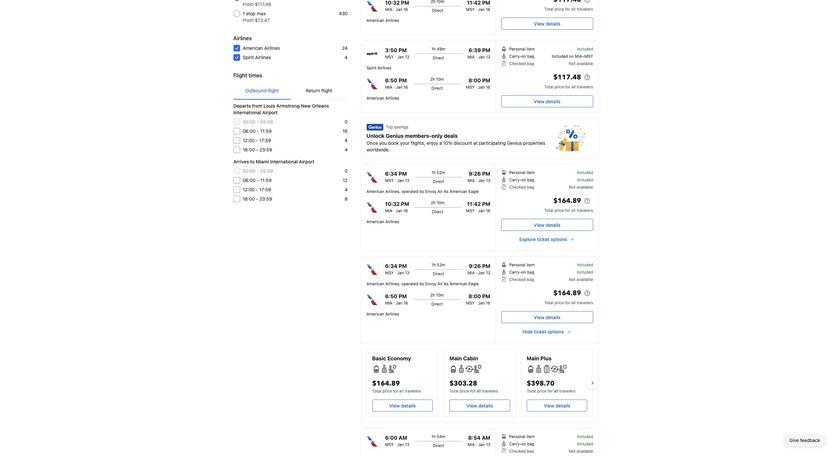 Task type: locate. For each thing, give the bounding box(es) containing it.
am right 6:00
[[399, 435, 408, 441]]

msy inside 3:50 pm msy . jan 13
[[385, 55, 394, 60]]

4 up 8
[[345, 187, 348, 193]]

-
[[257, 119, 259, 125], [257, 128, 259, 134], [256, 138, 258, 143], [256, 147, 258, 153], [257, 168, 259, 174], [257, 178, 259, 183], [256, 187, 258, 193], [256, 196, 258, 202]]

. inside 6:39 pm mia . jan 13
[[476, 53, 478, 58]]

13 inside 8:54 am mia . jan 13
[[486, 443, 491, 448]]

6:50 for $117.48
[[385, 77, 398, 83]]

2 00:00 from the top
[[243, 168, 256, 174]]

0 vertical spatial checked bag
[[510, 61, 534, 66]]

2h 10m for hide ticket options
[[431, 293, 444, 298]]

0 vertical spatial as
[[444, 189, 449, 194]]

1 vertical spatial 2h
[[431, 200, 436, 205]]

2 vertical spatial 10m
[[436, 293, 444, 298]]

2 52m from the top
[[437, 263, 446, 268]]

options for 11:42 pm
[[551, 237, 568, 242]]

$164.89 total price for all travelers
[[373, 379, 421, 394]]

am right '8:54'
[[482, 435, 491, 441]]

1 horizontal spatial am
[[482, 435, 491, 441]]

0 horizontal spatial main
[[450, 356, 462, 362]]

am inside 8:54 am mia . jan 13
[[482, 435, 491, 441]]

$164.89 inside $164.89 total price for all travelers
[[373, 379, 400, 388]]

0 vertical spatial 1h 52m
[[432, 170, 446, 175]]

envoy for 10:32 pm
[[426, 189, 437, 194]]

spirit
[[243, 55, 254, 60], [367, 65, 377, 70]]

1 vertical spatial 00:00 - 05:59
[[243, 168, 273, 174]]

2 from from the top
[[243, 17, 254, 23]]

06:00 - 11:59 down from
[[243, 128, 272, 134]]

11:59 down 'miami'
[[260, 178, 272, 183]]

2 9:26 pm mia . jan 13 from the top
[[468, 263, 491, 276]]

0 vertical spatial airport
[[263, 110, 278, 115]]

1 $117.48 region from the top
[[502, 0, 594, 6]]

personal
[[510, 47, 526, 52], [510, 170, 526, 175], [510, 263, 526, 268], [510, 435, 526, 440]]

1 00:00 from the top
[[243, 119, 256, 125]]

jan inside 10:32 pm mia . jan 16
[[396, 208, 403, 213]]

2 personal from the top
[[510, 170, 526, 175]]

1 06:00 from the top
[[243, 128, 256, 134]]

0 vertical spatial 6:34
[[385, 171, 398, 177]]

52m for 11:42 pm
[[437, 170, 446, 175]]

1 vertical spatial 18:00 - 23:59
[[243, 196, 272, 202]]

00:00 for departs
[[243, 119, 256, 125]]

00:00
[[243, 119, 256, 125], [243, 168, 256, 174]]

airport
[[263, 110, 278, 115], [299, 159, 315, 165]]

8:00 for $117.48
[[469, 77, 481, 83]]

1 05:59 from the top
[[260, 119, 273, 125]]

13
[[405, 55, 410, 60], [486, 55, 491, 60], [405, 178, 410, 183], [486, 178, 491, 183], [405, 271, 410, 276], [486, 271, 491, 276], [405, 443, 410, 448], [486, 443, 491, 448]]

not for explore ticket options
[[569, 185, 576, 190]]

1 as from the top
[[444, 189, 449, 194]]

2 vertical spatial not
[[569, 277, 576, 282]]

12:00 - 17:59 down to
[[243, 187, 271, 193]]

jan inside the 6:00 am msy . jan 13
[[398, 443, 404, 448]]

hide
[[523, 329, 533, 335]]

0 vertical spatial 8:00
[[469, 77, 481, 83]]

1 vertical spatial from
[[243, 17, 254, 23]]

1 52m from the top
[[437, 170, 446, 175]]

0 vertical spatial genius
[[386, 133, 404, 139]]

1 8:00 from the top
[[469, 77, 481, 83]]

total inside $398.70 total price for all travelers
[[527, 389, 536, 394]]

$117.48 up max
[[255, 1, 271, 7]]

0 vertical spatial spirit
[[243, 55, 254, 60]]

2 checked bag from the top
[[510, 185, 534, 190]]

430
[[339, 11, 348, 16]]

1 vertical spatial 0
[[345, 168, 348, 174]]

as for 11:42
[[444, 189, 449, 194]]

1 vertical spatial 12:00 - 17:59
[[243, 187, 271, 193]]

by
[[420, 189, 425, 194], [420, 282, 425, 287]]

00:00 - 05:59 down from
[[243, 119, 273, 125]]

$398.70
[[527, 379, 555, 388]]

international down departs
[[234, 110, 261, 115]]

05:59 for louis
[[260, 119, 273, 125]]

1 am from the left
[[399, 435, 408, 441]]

1 total price for all travelers from the top
[[545, 7, 594, 12]]

1 vertical spatial 52m
[[437, 263, 446, 268]]

17:59
[[259, 138, 271, 143], [259, 187, 271, 193]]

2 11:59 from the top
[[260, 178, 272, 183]]

2 carry- from the top
[[510, 178, 522, 183]]

price inside $164.89 total price for all travelers
[[383, 389, 392, 394]]

10m for hide
[[436, 293, 444, 298]]

2h 10m for explore ticket options
[[431, 200, 445, 205]]

00:00 down departs
[[243, 119, 256, 125]]

1 vertical spatial eagle
[[469, 282, 479, 287]]

1 12:00 - 17:59 from the top
[[243, 138, 271, 143]]

1 operated from the top
[[402, 189, 419, 194]]

4 down 24
[[345, 55, 348, 60]]

1 horizontal spatial $117.48
[[554, 73, 582, 82]]

2 by from the top
[[420, 282, 425, 287]]

00:00 - 05:59 down 'miami'
[[243, 168, 273, 174]]

2 05:59 from the top
[[260, 168, 273, 174]]

. inside msy . jan 16
[[476, 6, 477, 11]]

23:59 for miami
[[260, 196, 272, 202]]

1 vertical spatial 00:00
[[243, 168, 256, 174]]

2 1h 52m from the top
[[432, 263, 446, 268]]

12:00 for departs
[[243, 138, 255, 143]]

4 carry-on bag from the top
[[510, 442, 535, 447]]

2h 10m
[[431, 77, 444, 82], [431, 200, 445, 205], [431, 293, 444, 298]]

0 vertical spatial american airlines, operated by envoy air as american eagle
[[367, 189, 479, 194]]

. inside 3:50 pm msy . jan 13
[[395, 53, 396, 58]]

1 9:26 from the top
[[469, 171, 481, 177]]

1 by from the top
[[420, 189, 425, 194]]

2 airlines, from the top
[[386, 282, 401, 287]]

0 vertical spatial 8:00 pm msy . jan 16
[[467, 77, 491, 90]]

1 vertical spatial 11:59
[[260, 178, 272, 183]]

06:00 for arrives
[[243, 178, 256, 183]]

international right 'miami'
[[270, 159, 298, 165]]

1 horizontal spatial spirit
[[367, 65, 377, 70]]

flight
[[234, 72, 247, 78]]

1 vertical spatial 9:26
[[469, 263, 481, 269]]

details
[[546, 21, 561, 26], [546, 99, 561, 104], [546, 222, 561, 228], [546, 315, 561, 320], [402, 403, 416, 409], [479, 403, 494, 409], [556, 403, 571, 409]]

price inside $303.28 total price for all travelers
[[460, 389, 470, 394]]

2 vertical spatial not available
[[569, 277, 594, 282]]

hide ticket options button
[[502, 326, 594, 338]]

2 17:59 from the top
[[259, 187, 271, 193]]

18:00 - 23:59 for from
[[243, 147, 272, 153]]

3 not from the top
[[569, 277, 576, 282]]

$117.48 inside $117.48 region
[[554, 73, 582, 82]]

air for 8:00 pm
[[438, 282, 443, 287]]

2 air from the top
[[438, 282, 443, 287]]

trip savings
[[386, 125, 409, 130]]

1 flight from the left
[[268, 88, 279, 93]]

12:00 down to
[[243, 187, 255, 193]]

18:00 for arrives to miami international airport
[[243, 196, 255, 202]]

1 horizontal spatial international
[[270, 159, 298, 165]]

4 left once
[[345, 138, 348, 143]]

1 vertical spatial checked
[[510, 185, 526, 190]]

jan inside mia . jan 16
[[396, 7, 403, 12]]

$164.89 region
[[502, 196, 594, 208], [502, 288, 594, 300]]

1 18:00 - 23:59 from the top
[[243, 147, 272, 153]]

1 item from the top
[[527, 47, 535, 52]]

12:00 - 17:59 up to
[[243, 138, 271, 143]]

1 airlines, from the top
[[386, 189, 401, 194]]

flight
[[268, 88, 279, 93], [322, 88, 333, 93]]

1 vertical spatial air
[[438, 282, 443, 287]]

american airlines
[[367, 18, 400, 23], [243, 45, 280, 51], [367, 96, 400, 101], [367, 219, 400, 224], [367, 312, 400, 317]]

new
[[301, 103, 311, 109]]

2 checked from the top
[[510, 185, 526, 190]]

main left "cabin"
[[450, 356, 462, 362]]

2 12:00 - 17:59 from the top
[[243, 187, 271, 193]]

envoy
[[426, 189, 437, 194], [426, 282, 437, 287]]

1 vertical spatial 2h 10m
[[431, 200, 445, 205]]

checked for hide ticket options
[[510, 277, 526, 282]]

0 vertical spatial 18:00 - 23:59
[[243, 147, 272, 153]]

2 9:26 from the top
[[469, 263, 481, 269]]

1 4 from the top
[[345, 55, 348, 60]]

2 as from the top
[[444, 282, 449, 287]]

2 06:00 - 11:59 from the top
[[243, 178, 272, 183]]

05:59 down 'miami'
[[260, 168, 273, 174]]

$117.48 region for .
[[502, 72, 594, 84]]

0 vertical spatial spirit airlines
[[243, 55, 271, 60]]

1 18:00 from the top
[[243, 147, 255, 153]]

2 $164.89 region from the top
[[502, 288, 594, 300]]

not available
[[569, 61, 594, 66], [569, 185, 594, 190], [569, 277, 594, 282]]

1 vertical spatial operated
[[402, 282, 419, 287]]

2 available from the top
[[577, 185, 594, 190]]

trip
[[386, 125, 393, 130]]

1 vertical spatial options
[[548, 329, 564, 335]]

main plus
[[527, 356, 552, 362]]

only
[[432, 133, 443, 139]]

11:42
[[467, 201, 481, 207]]

1 vertical spatial envoy
[[426, 282, 437, 287]]

1 american airlines, operated by envoy air as american eagle from the top
[[367, 189, 479, 194]]

6:34 pm msy . jan 13 for 6:50
[[385, 263, 410, 276]]

flight for outbound flight
[[268, 88, 279, 93]]

$164.89 for 8:00 pm
[[554, 289, 582, 298]]

52m for 8:00 pm
[[437, 263, 446, 268]]

6:34
[[385, 171, 398, 177], [385, 263, 398, 269]]

1 1h 52m from the top
[[432, 170, 446, 175]]

ticket right explore
[[538, 237, 550, 242]]

all inside $164.89 total price for all travelers
[[400, 389, 404, 394]]

times
[[249, 72, 262, 78]]

view
[[534, 21, 545, 26], [534, 99, 545, 104], [534, 222, 545, 228], [534, 315, 545, 320], [390, 403, 400, 409], [467, 403, 478, 409], [544, 403, 555, 409]]

1 not from the top
[[569, 61, 576, 66]]

cabin
[[464, 356, 478, 362]]

3 available from the top
[[577, 277, 594, 282]]

2 not from the top
[[569, 185, 576, 190]]

as for 8:00
[[444, 282, 449, 287]]

0 vertical spatial $164.89
[[554, 196, 582, 205]]

0 vertical spatial $164.89 region
[[502, 196, 594, 208]]

. inside 10:32 pm mia . jan 16
[[394, 207, 395, 212]]

6:34 for 10:32
[[385, 171, 398, 177]]

$117.48 down included on mia–msy
[[554, 73, 582, 82]]

1 00:00 - 05:59 from the top
[[243, 119, 273, 125]]

8
[[345, 196, 348, 202]]

jan inside the 11:42 pm msy . jan 16
[[479, 208, 485, 213]]

1 11:59 from the top
[[260, 128, 272, 134]]

4 4 from the top
[[345, 187, 348, 193]]

2 06:00 from the top
[[243, 178, 256, 183]]

1 horizontal spatial spirit airlines
[[367, 65, 392, 70]]

$117.48
[[255, 1, 271, 7], [554, 73, 582, 82]]

flight right return
[[322, 88, 333, 93]]

a
[[440, 140, 442, 146]]

2 vertical spatial checked bag
[[510, 277, 534, 282]]

06:00 for departs
[[243, 128, 256, 134]]

0 vertical spatial 9:26 pm mia . jan 13
[[468, 171, 491, 183]]

from
[[243, 1, 254, 7], [243, 17, 254, 23]]

3:50 pm msy . jan 13
[[385, 47, 410, 60]]

1 vertical spatial $117.48
[[554, 73, 582, 82]]

4 carry- from the top
[[510, 442, 522, 447]]

main left plus
[[527, 356, 540, 362]]

checked bag
[[510, 61, 534, 66], [510, 185, 534, 190], [510, 277, 534, 282]]

. inside mia . jan 16
[[394, 6, 395, 11]]

17:59 for miami
[[259, 187, 271, 193]]

2 envoy from the top
[[426, 282, 437, 287]]

0 vertical spatial 05:59
[[260, 119, 273, 125]]

17:59 down 'miami'
[[259, 187, 271, 193]]

6:50 pm mia . jan 16
[[385, 77, 408, 90], [385, 294, 408, 306]]

0 vertical spatial 00:00
[[243, 119, 256, 125]]

0 vertical spatial international
[[234, 110, 261, 115]]

1 vertical spatial $117.48 region
[[502, 72, 594, 84]]

carry-on bag
[[510, 54, 535, 59], [510, 178, 535, 183], [510, 270, 535, 275], [510, 442, 535, 447]]

1 6:50 pm mia . jan 16 from the top
[[385, 77, 408, 90]]

2 6:50 from the top
[[385, 294, 398, 300]]

06:00 - 11:59 for from
[[243, 128, 272, 134]]

2 not available from the top
[[569, 185, 594, 190]]

2 0 from the top
[[345, 168, 348, 174]]

0 vertical spatial 06:00
[[243, 128, 256, 134]]

mia inside 10:32 pm mia . jan 16
[[385, 208, 393, 213]]

spirit airlines up times at top
[[243, 55, 271, 60]]

0 vertical spatial 0
[[345, 119, 348, 125]]

12:00 for arrives
[[243, 187, 255, 193]]

checked bag for explore
[[510, 185, 534, 190]]

airlines,
[[386, 189, 401, 194], [386, 282, 401, 287]]

06:00 down to
[[243, 178, 256, 183]]

9:26
[[469, 171, 481, 177], [469, 263, 481, 269]]

1 vertical spatial american airlines, operated by envoy air as american eagle
[[367, 282, 479, 287]]

1 $164.89 region from the top
[[502, 196, 594, 208]]

2 american airlines, operated by envoy air as american eagle from the top
[[367, 282, 479, 287]]

8:00 pm msy . jan 16 for $164.89
[[467, 294, 491, 306]]

ticket for 11:42 pm
[[538, 237, 550, 242]]

52m
[[437, 170, 446, 175], [437, 263, 446, 268]]

1 9:26 pm mia . jan 13 from the top
[[468, 171, 491, 183]]

0 vertical spatial ticket
[[538, 237, 550, 242]]

0 vertical spatial available
[[577, 61, 594, 66]]

tab list
[[234, 82, 348, 100]]

0 horizontal spatial genius
[[386, 133, 404, 139]]

pm inside the 11:42 pm msy . jan 16
[[483, 201, 491, 207]]

checked
[[510, 61, 526, 66], [510, 185, 526, 190], [510, 277, 526, 282]]

2 vertical spatial available
[[577, 277, 594, 282]]

0 horizontal spatial spirit airlines
[[243, 55, 271, 60]]

1 vertical spatial 6:34 pm msy . jan 13
[[385, 263, 410, 276]]

0 vertical spatial airlines,
[[386, 189, 401, 194]]

checked bag for hide
[[510, 277, 534, 282]]

1 envoy from the top
[[426, 189, 437, 194]]

$164.89 region for 8:00 pm
[[502, 288, 594, 300]]

1 17:59 from the top
[[259, 138, 271, 143]]

11:59 down louis
[[260, 128, 272, 134]]

2 6:34 from the top
[[385, 263, 398, 269]]

1 vertical spatial not available
[[569, 185, 594, 190]]

4
[[345, 55, 348, 60], [345, 138, 348, 143], [345, 147, 348, 153], [345, 187, 348, 193]]

genius up book
[[386, 133, 404, 139]]

0 horizontal spatial am
[[399, 435, 408, 441]]

$72.47
[[255, 17, 270, 23]]

1 vertical spatial 23:59
[[260, 196, 272, 202]]

3 item from the top
[[527, 263, 535, 268]]

3 not available from the top
[[569, 277, 594, 282]]

1 vertical spatial airport
[[299, 159, 315, 165]]

options
[[551, 237, 568, 242], [548, 329, 564, 335]]

1 23:59 from the top
[[260, 147, 272, 153]]

arrives
[[234, 159, 249, 165]]

bag
[[528, 54, 535, 59], [527, 61, 534, 66], [528, 178, 535, 183], [527, 185, 534, 190], [528, 270, 535, 275], [527, 277, 534, 282], [528, 442, 535, 447]]

0 vertical spatial air
[[438, 189, 443, 194]]

region
[[362, 346, 599, 420]]

05:59 down louis
[[260, 119, 273, 125]]

2h for explore ticket options
[[431, 200, 436, 205]]

12
[[343, 178, 348, 183]]

airlines, for 10:32
[[386, 189, 401, 194]]

1 vertical spatial 12:00
[[243, 187, 255, 193]]

american airlines, operated by envoy air as american eagle for 6:50 pm
[[367, 282, 479, 287]]

0 vertical spatial 00:00 - 05:59
[[243, 119, 273, 125]]

4 total price for all travelers from the top
[[545, 301, 594, 306]]

pm
[[399, 47, 407, 53], [483, 47, 491, 53], [399, 77, 407, 83], [483, 77, 491, 83], [399, 171, 407, 177], [483, 171, 491, 177], [401, 201, 410, 207], [483, 201, 491, 207], [399, 263, 407, 269], [483, 263, 491, 269], [399, 294, 407, 300], [483, 294, 491, 300]]

1 not available from the top
[[569, 61, 594, 66]]

0 vertical spatial 17:59
[[259, 138, 271, 143]]

06:00 down departs
[[243, 128, 256, 134]]

1 vertical spatial available
[[577, 185, 594, 190]]

0 vertical spatial operated
[[402, 189, 419, 194]]

.
[[394, 6, 395, 11], [476, 6, 477, 11], [395, 53, 396, 58], [476, 53, 478, 58], [394, 83, 395, 88], [476, 83, 477, 88], [395, 177, 396, 182], [476, 177, 478, 182], [394, 207, 395, 212], [476, 207, 477, 212], [395, 269, 396, 274], [476, 269, 478, 274], [394, 300, 395, 305], [476, 300, 477, 305], [395, 441, 396, 446], [476, 441, 478, 446]]

6:50
[[385, 77, 398, 83], [385, 294, 398, 300]]

1 horizontal spatial flight
[[322, 88, 333, 93]]

msy inside the 6:00 am msy . jan 13
[[385, 443, 394, 448]]

0 vertical spatial eagle
[[469, 189, 479, 194]]

2 8:00 from the top
[[469, 294, 481, 300]]

1 vertical spatial 1h 52m
[[432, 263, 446, 268]]

from down stop
[[243, 17, 254, 23]]

2 12:00 from the top
[[243, 187, 255, 193]]

13 inside the 6:00 am msy . jan 13
[[405, 443, 410, 448]]

genius
[[386, 133, 404, 139], [508, 140, 522, 146]]

0 vertical spatial 6:50
[[385, 77, 398, 83]]

give
[[790, 438, 800, 444]]

travelers inside $398.70 total price for all travelers
[[560, 389, 576, 394]]

23:59 for louis
[[260, 147, 272, 153]]

0 vertical spatial 2h
[[431, 77, 435, 82]]

1 6:34 pm msy . jan 13 from the top
[[385, 171, 410, 183]]

1 6:50 from the top
[[385, 77, 398, 83]]

options right hide
[[548, 329, 564, 335]]

2 8:00 pm msy . jan 16 from the top
[[467, 294, 491, 306]]

genius left properties
[[508, 140, 522, 146]]

1 vertical spatial $164.89 region
[[502, 288, 594, 300]]

17:59 up 'miami'
[[259, 138, 271, 143]]

54m
[[437, 435, 446, 440]]

2 vertical spatial 2h
[[431, 293, 435, 298]]

2 $117.48 region from the top
[[502, 72, 594, 84]]

$117.48 region
[[502, 0, 594, 6], [502, 72, 594, 84]]

4 up 12
[[345, 147, 348, 153]]

2 carry-on bag from the top
[[510, 178, 535, 183]]

1 eagle from the top
[[469, 189, 479, 194]]

$164.89
[[554, 196, 582, 205], [554, 289, 582, 298], [373, 379, 400, 388]]

0 vertical spatial from
[[243, 1, 254, 7]]

1 horizontal spatial main
[[527, 356, 540, 362]]

total price for all travelers
[[545, 7, 594, 12], [545, 84, 594, 89], [545, 208, 594, 213], [545, 301, 594, 306]]

0
[[345, 119, 348, 125], [345, 168, 348, 174]]

0 horizontal spatial international
[[234, 110, 261, 115]]

3 checked from the top
[[510, 277, 526, 282]]

flight up louis
[[268, 88, 279, 93]]

8:00
[[469, 77, 481, 83], [469, 294, 481, 300]]

ticket right hide
[[534, 329, 547, 335]]

12:00 up to
[[243, 138, 255, 143]]

2 18:00 from the top
[[243, 196, 255, 202]]

options right explore
[[551, 237, 568, 242]]

from up stop
[[243, 1, 254, 7]]

1 vertical spatial 8:00
[[469, 294, 481, 300]]

0 vertical spatial by
[[420, 189, 425, 194]]

for
[[566, 7, 571, 12], [566, 84, 571, 89], [566, 208, 571, 213], [566, 301, 571, 306], [393, 389, 399, 394], [471, 389, 476, 394], [548, 389, 553, 394]]

ticket for 8:00 pm
[[534, 329, 547, 335]]

eagle for 8:00
[[469, 282, 479, 287]]

am inside the 6:00 am msy . jan 13
[[399, 435, 408, 441]]

all inside $398.70 total price for all travelers
[[554, 389, 559, 394]]

airlines
[[386, 18, 400, 23], [234, 35, 252, 41], [264, 45, 280, 51], [255, 55, 271, 60], [378, 65, 392, 70], [386, 96, 400, 101], [386, 219, 400, 224], [386, 312, 400, 317]]

0 vertical spatial options
[[551, 237, 568, 242]]

spirit airlines down 3:50 at the top left
[[367, 65, 392, 70]]

0 vertical spatial envoy
[[426, 189, 437, 194]]

0 vertical spatial 12:00 - 17:59
[[243, 138, 271, 143]]

1 vertical spatial as
[[444, 282, 449, 287]]

1 vertical spatial 18:00
[[243, 196, 255, 202]]

6:00 am msy . jan 13
[[385, 435, 410, 448]]

2 vertical spatial $164.89
[[373, 379, 400, 388]]

1 vertical spatial 9:26 pm mia . jan 13
[[468, 263, 491, 276]]

1 6:34 from the top
[[385, 171, 398, 177]]

1 vertical spatial ticket
[[534, 329, 547, 335]]

1 vertical spatial 6:34
[[385, 263, 398, 269]]

total inside $164.89 total price for all travelers
[[373, 389, 382, 394]]

18:00 - 23:59
[[243, 147, 272, 153], [243, 196, 272, 202]]

00:00 down to
[[243, 168, 256, 174]]

1 main from the left
[[450, 356, 462, 362]]

1 vertical spatial 17:59
[[259, 187, 271, 193]]

$117.48 region for from $72.47
[[502, 0, 594, 6]]

$117.48 region containing $117.48
[[502, 72, 594, 84]]

0 horizontal spatial $117.48
[[255, 1, 271, 7]]

1 vertical spatial 06:00
[[243, 178, 256, 183]]

12:00
[[243, 138, 255, 143], [243, 187, 255, 193]]

0 vertical spatial 06:00 - 11:59
[[243, 128, 272, 134]]

2 flight from the left
[[322, 88, 333, 93]]

4 personal from the top
[[510, 435, 526, 440]]

2 6:50 pm mia . jan 16 from the top
[[385, 294, 408, 306]]

genius image
[[367, 124, 384, 131], [367, 124, 384, 131], [556, 125, 586, 152]]

2 operated from the top
[[402, 282, 419, 287]]

2 vertical spatial checked
[[510, 277, 526, 282]]

0 horizontal spatial spirit
[[243, 55, 254, 60]]

basic
[[373, 356, 387, 362]]

6:50 pm mia . jan 16 for $117.48
[[385, 77, 408, 90]]

06:00 - 11:59 down to
[[243, 178, 272, 183]]

1 vertical spatial 10m
[[437, 200, 445, 205]]

eagle
[[469, 189, 479, 194], [469, 282, 479, 287]]

carry-
[[510, 54, 522, 59], [510, 178, 522, 183], [510, 270, 522, 275], [510, 442, 522, 447]]

main
[[450, 356, 462, 362], [527, 356, 540, 362]]

as
[[444, 189, 449, 194], [444, 282, 449, 287]]

you
[[380, 140, 387, 146]]

outbound flight
[[245, 88, 279, 93]]

deals
[[444, 133, 458, 139]]



Task type: vqa. For each thing, say whether or not it's contained in the screenshot.
Flights Link
no



Task type: describe. For each thing, give the bounding box(es) containing it.
1 stop max from $72.47
[[243, 11, 270, 23]]

mia . jan 16
[[385, 6, 408, 12]]

armstrong
[[277, 103, 300, 109]]

travelers inside $303.28 total price for all travelers
[[482, 389, 499, 394]]

arrives to miami international airport
[[234, 159, 315, 165]]

18:00 for departs from louis armstrong new orleans international airport
[[243, 147, 255, 153]]

pm inside 10:32 pm mia . jan 16
[[401, 201, 410, 207]]

17:59 for louis
[[259, 138, 271, 143]]

return flight
[[306, 88, 333, 93]]

$303.28
[[450, 379, 478, 388]]

from inside 1 stop max from $72.47
[[243, 17, 254, 23]]

1
[[243, 11, 245, 16]]

3 4 from the top
[[345, 147, 348, 153]]

1 vertical spatial spirit
[[367, 65, 377, 70]]

american airlines, operated by envoy air as american eagle for 10:32 pm
[[367, 189, 479, 194]]

by for 6:50 pm
[[420, 282, 425, 287]]

book
[[389, 140, 399, 146]]

flights,
[[411, 140, 426, 146]]

airport inside departs from louis armstrong new orleans international airport
[[263, 110, 278, 115]]

1h 52m for 8:00 pm
[[432, 263, 446, 268]]

. inside the 11:42 pm msy . jan 16
[[476, 207, 477, 212]]

options for 8:00 pm
[[548, 329, 564, 335]]

24
[[342, 45, 348, 51]]

3 carry-on bag from the top
[[510, 270, 535, 275]]

price inside $398.70 total price for all travelers
[[538, 389, 547, 394]]

1 horizontal spatial airport
[[299, 159, 315, 165]]

11:42 pm msy . jan 16
[[467, 201, 491, 213]]

once
[[367, 140, 378, 146]]

am for 6:00 am
[[399, 435, 408, 441]]

envoy for 6:50 pm
[[426, 282, 437, 287]]

international inside departs from louis armstrong new orleans international airport
[[234, 110, 261, 115]]

hide ticket options
[[523, 329, 564, 335]]

unlock
[[367, 133, 385, 139]]

6:39
[[469, 47, 481, 53]]

6:50 pm mia . jan 16 for $164.89
[[385, 294, 408, 306]]

13 inside 3:50 pm msy . jan 13
[[405, 55, 410, 60]]

all inside $303.28 total price for all travelers
[[477, 389, 481, 394]]

mia inside mia . jan 16
[[385, 7, 393, 12]]

12:00 - 17:59 for to
[[243, 187, 271, 193]]

give feedback
[[790, 438, 821, 444]]

2 total price for all travelers from the top
[[545, 84, 594, 89]]

louis
[[264, 103, 275, 109]]

11:59 for louis
[[260, 128, 272, 134]]

miami
[[256, 159, 269, 165]]

1 vertical spatial spirit airlines
[[367, 65, 392, 70]]

return flight button
[[291, 82, 348, 99]]

msy inside the 11:42 pm msy . jan 16
[[467, 208, 475, 213]]

16 inside the 11:42 pm msy . jan 16
[[486, 208, 491, 213]]

not available for explore ticket options
[[569, 185, 594, 190]]

3 carry- from the top
[[510, 270, 522, 275]]

from
[[252, 103, 263, 109]]

at
[[474, 140, 478, 146]]

18:00 - 23:59 for to
[[243, 196, 272, 202]]

checked for explore ticket options
[[510, 185, 526, 190]]

6:34 for 6:50
[[385, 263, 398, 269]]

4 personal item from the top
[[510, 435, 535, 440]]

eagle for 11:42
[[469, 189, 479, 194]]

0 for 12
[[345, 168, 348, 174]]

pm inside 3:50 pm msy . jan 13
[[399, 47, 407, 53]]

49m
[[437, 47, 446, 52]]

8:00 pm msy . jan 16 for $117.48
[[467, 77, 491, 90]]

not available for hide ticket options
[[569, 277, 594, 282]]

. inside 8:54 am mia . jan 13
[[476, 441, 478, 446]]

1 carry- from the top
[[510, 54, 522, 59]]

0 vertical spatial $117.48
[[255, 1, 271, 7]]

11:59 for miami
[[260, 178, 272, 183]]

tab list containing outbound flight
[[234, 82, 348, 100]]

0 vertical spatial 2h 10m
[[431, 77, 444, 82]]

main cabin
[[450, 356, 478, 362]]

jan inside 3:50 pm msy . jan 13
[[398, 55, 404, 60]]

00:00 for arrives
[[243, 168, 256, 174]]

06:00 - 11:59 for to
[[243, 178, 272, 183]]

10:32 pm mia . jan 16
[[385, 201, 410, 213]]

jan inside msy . jan 16
[[479, 7, 485, 12]]

your
[[400, 140, 410, 146]]

16 inside msy . jan 16
[[486, 7, 491, 12]]

feedback
[[801, 438, 821, 444]]

operated for 6:50 pm
[[402, 282, 419, 287]]

main for $303.28
[[450, 356, 462, 362]]

8:00 for $164.89
[[469, 294, 481, 300]]

by for 10:32 pm
[[420, 189, 425, 194]]

$164.89 for 11:42 pm
[[554, 196, 582, 205]]

return
[[306, 88, 320, 93]]

jan inside 6:39 pm mia . jan 13
[[479, 55, 485, 60]]

05:59 for miami
[[260, 168, 273, 174]]

for inside $303.28 total price for all travelers
[[471, 389, 476, 394]]

12:00 - 17:59 for from
[[243, 138, 271, 143]]

outbound
[[245, 88, 267, 93]]

available for hide ticket options
[[577, 277, 594, 282]]

members-
[[405, 133, 432, 139]]

total inside $303.28 total price for all travelers
[[450, 389, 459, 394]]

explore
[[520, 237, 536, 242]]

00:00 - 05:59 for from
[[243, 119, 273, 125]]

region containing $164.89
[[362, 346, 599, 420]]

1 personal from the top
[[510, 47, 526, 52]]

3:50
[[385, 47, 398, 53]]

8:54 am mia . jan 13
[[468, 435, 491, 448]]

mia inside 6:39 pm mia . jan 13
[[468, 55, 475, 60]]

basic economy
[[373, 356, 411, 362]]

13 inside 6:39 pm mia . jan 13
[[486, 55, 491, 60]]

participating
[[479, 140, 506, 146]]

not for hide ticket options
[[569, 277, 576, 282]]

to
[[250, 159, 255, 165]]

6:34 pm msy . jan 13 for 10:32
[[385, 171, 410, 183]]

$398.70 total price for all travelers
[[527, 379, 576, 394]]

am for 8:54 am
[[482, 435, 491, 441]]

16 inside mia . jan 16
[[404, 7, 408, 12]]

jan inside 8:54 am mia . jan 13
[[479, 443, 485, 448]]

for inside $164.89 total price for all travelers
[[393, 389, 399, 394]]

give feedback button
[[785, 435, 826, 447]]

9:26 pm mia . jan 13 for 8:00
[[468, 263, 491, 276]]

flight for return flight
[[322, 88, 333, 93]]

1 carry-on bag from the top
[[510, 54, 535, 59]]

1h 54m
[[432, 435, 446, 440]]

explore ticket options
[[520, 237, 568, 242]]

max
[[257, 11, 266, 16]]

economy
[[388, 356, 411, 362]]

discount
[[454, 140, 473, 146]]

2 4 from the top
[[345, 138, 348, 143]]

pm inside 6:39 pm mia . jan 13
[[483, 47, 491, 53]]

1 vertical spatial international
[[270, 159, 298, 165]]

departs from louis armstrong new orleans international airport
[[234, 103, 329, 115]]

explore ticket options button
[[502, 234, 594, 246]]

1 available from the top
[[577, 61, 594, 66]]

mia–msy
[[575, 54, 594, 59]]

$164.89 region for 11:42 pm
[[502, 196, 594, 208]]

2 personal item from the top
[[510, 170, 535, 175]]

9:26 for 8:00
[[469, 263, 481, 269]]

3 personal from the top
[[510, 263, 526, 268]]

available for explore ticket options
[[577, 185, 594, 190]]

1 checked from the top
[[510, 61, 526, 66]]

6:39 pm mia . jan 13
[[468, 47, 491, 60]]

stop
[[246, 11, 256, 16]]

properties
[[524, 140, 546, 146]]

9:26 pm mia . jan 13 for 11:42
[[468, 171, 491, 183]]

1 personal item from the top
[[510, 47, 535, 52]]

1 checked bag from the top
[[510, 61, 534, 66]]

1 from from the top
[[243, 1, 254, 7]]

from $117.48
[[243, 1, 271, 7]]

6:00
[[385, 435, 398, 441]]

mia inside 8:54 am mia . jan 13
[[468, 443, 475, 448]]

msy inside msy . jan 16
[[467, 7, 475, 12]]

2 item from the top
[[527, 170, 535, 175]]

msy . jan 16
[[467, 6, 491, 12]]

0 vertical spatial 10m
[[436, 77, 444, 82]]

air for 11:42 pm
[[438, 189, 443, 194]]

main for $398.70
[[527, 356, 540, 362]]

2h for hide ticket options
[[431, 293, 435, 298]]

operated for 10:32 pm
[[402, 189, 419, 194]]

10%
[[444, 140, 453, 146]]

1 horizontal spatial genius
[[508, 140, 522, 146]]

4 item from the top
[[527, 435, 535, 440]]

00:00 - 05:59 for to
[[243, 168, 273, 174]]

flight times
[[234, 72, 262, 78]]

. inside the 6:00 am msy . jan 13
[[395, 441, 396, 446]]

10:32
[[385, 201, 400, 207]]

travelers inside $164.89 total price for all travelers
[[405, 389, 421, 394]]

airlines, for 6:50
[[386, 282, 401, 287]]

$303.28 total price for all travelers
[[450, 379, 499, 394]]

included on mia–msy
[[552, 54, 594, 59]]

3 total price for all travelers from the top
[[545, 208, 594, 213]]

worldwide.
[[367, 147, 390, 153]]

orleans
[[312, 103, 329, 109]]

departs
[[234, 103, 251, 109]]

outbound flight button
[[234, 82, 291, 99]]

3 personal item from the top
[[510, 263, 535, 268]]

16 inside 10:32 pm mia . jan 16
[[404, 208, 408, 213]]

plus
[[541, 356, 552, 362]]

for inside $398.70 total price for all travelers
[[548, 389, 553, 394]]

8:54
[[469, 435, 481, 441]]

enjoy
[[427, 140, 439, 146]]

unlock genius members-only deals once you book your flights, enjoy a 10% discount at participating genius properties worldwide.
[[367, 133, 546, 153]]

1h 52m for 11:42 pm
[[432, 170, 446, 175]]

0 for 16
[[345, 119, 348, 125]]

6:50 for $164.89
[[385, 294, 398, 300]]

10m for explore
[[437, 200, 445, 205]]

savings
[[394, 125, 409, 130]]

9:26 for 11:42
[[469, 171, 481, 177]]

1h 49m
[[432, 47, 446, 52]]



